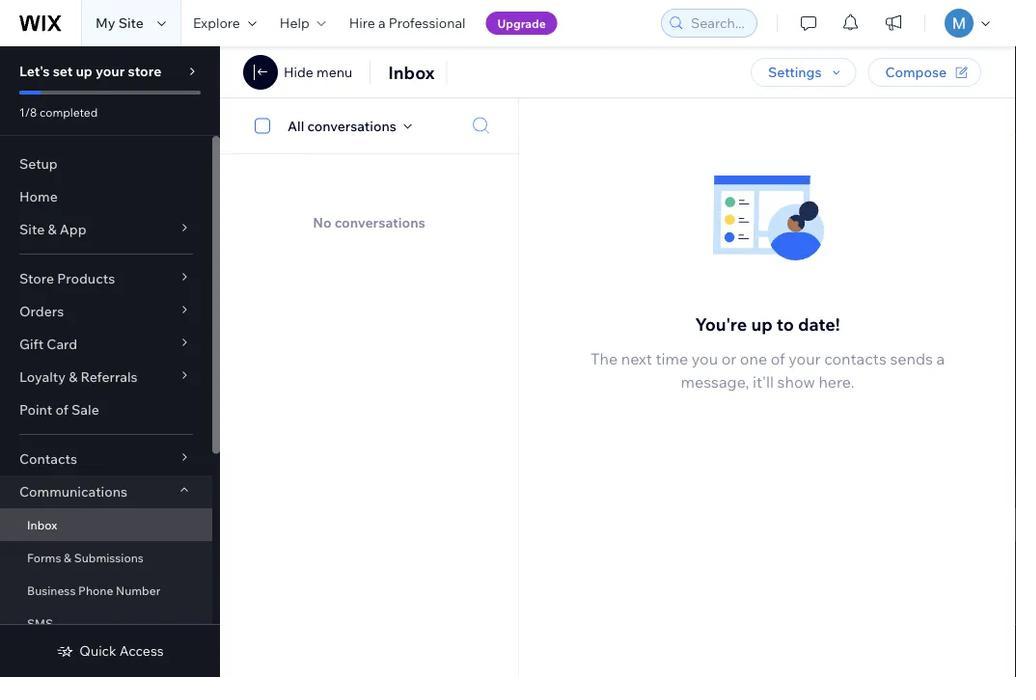 Task type: locate. For each thing, give the bounding box(es) containing it.
1 horizontal spatial inbox
[[388, 61, 435, 83]]

site
[[118, 14, 144, 31], [19, 221, 45, 238]]

1 horizontal spatial your
[[789, 349, 821, 369]]

help
[[280, 14, 310, 31]]

a inside the next time you or one of your contacts sends a message, it'll show here.
[[937, 349, 945, 369]]

your up show
[[789, 349, 821, 369]]

compose button
[[868, 58, 982, 87]]

your inside sidebar element
[[96, 63, 125, 80]]

site right "my"
[[118, 14, 144, 31]]

business phone number link
[[0, 574, 212, 607]]

upgrade
[[498, 16, 546, 30]]

1 vertical spatial &
[[69, 369, 78, 386]]

no
[[313, 214, 332, 231]]

1 horizontal spatial a
[[937, 349, 945, 369]]

hide menu
[[284, 64, 353, 81]]

& for loyalty
[[69, 369, 78, 386]]

1 vertical spatial site
[[19, 221, 45, 238]]

hire
[[349, 14, 375, 31]]

no conversations
[[313, 214, 426, 231]]

& inside dropdown button
[[48, 221, 57, 238]]

quick access
[[79, 643, 164, 660]]

inbox down hire a professional link
[[388, 61, 435, 83]]

of inside the next time you or one of your contacts sends a message, it'll show here.
[[771, 349, 785, 369]]

forms & submissions link
[[0, 542, 212, 574]]

my
[[96, 14, 115, 31]]

2 vertical spatial &
[[64, 551, 71, 565]]

store products
[[19, 270, 115, 287]]

home link
[[0, 181, 212, 213]]

inbox inside sidebar element
[[27, 518, 57, 532]]

point of sale
[[19, 402, 99, 418]]

None checkbox
[[244, 114, 288, 138]]

0 horizontal spatial of
[[55, 402, 68, 418]]

sends
[[890, 349, 933, 369]]

store
[[128, 63, 162, 80]]

to
[[777, 313, 794, 335]]

1 horizontal spatial up
[[751, 313, 773, 335]]

inbox
[[388, 61, 435, 83], [27, 518, 57, 532]]

1 horizontal spatial site
[[118, 14, 144, 31]]

of left sale on the bottom
[[55, 402, 68, 418]]

a right sends
[[937, 349, 945, 369]]

home
[[19, 188, 58, 205]]

communications
[[19, 484, 127, 501]]

all conversations
[[288, 117, 397, 134]]

0 vertical spatial up
[[76, 63, 93, 80]]

site & app
[[19, 221, 86, 238]]

& right loyalty
[[69, 369, 78, 386]]

& inside popup button
[[69, 369, 78, 386]]

business phone number
[[27, 584, 161, 598]]

0 vertical spatial of
[[771, 349, 785, 369]]

date!
[[798, 313, 840, 335]]

upgrade button
[[486, 12, 558, 35]]

a right hire at the left top of page
[[378, 14, 386, 31]]

0 horizontal spatial up
[[76, 63, 93, 80]]

1 vertical spatial your
[[789, 349, 821, 369]]

or
[[722, 349, 737, 369]]

up right set
[[76, 63, 93, 80]]

your left store
[[96, 63, 125, 80]]

let's
[[19, 63, 50, 80]]

hire a professional link
[[338, 0, 477, 46]]

& left the app
[[48, 221, 57, 238]]

settings
[[768, 64, 822, 81]]

loyalty & referrals button
[[0, 361, 212, 394]]

products
[[57, 270, 115, 287]]

conversations right no
[[335, 214, 426, 231]]

up
[[76, 63, 93, 80], [751, 313, 773, 335]]

quick access button
[[56, 643, 164, 660]]

compose
[[886, 64, 947, 81]]

&
[[48, 221, 57, 238], [69, 369, 78, 386], [64, 551, 71, 565]]

site & app button
[[0, 213, 212, 246]]

conversations right all
[[307, 117, 397, 134]]

0 vertical spatial your
[[96, 63, 125, 80]]

site down home
[[19, 221, 45, 238]]

all
[[288, 117, 304, 134]]

conversations
[[307, 117, 397, 134], [335, 214, 426, 231]]

setup
[[19, 155, 58, 172]]

a
[[378, 14, 386, 31], [937, 349, 945, 369]]

hire a professional
[[349, 14, 466, 31]]

app
[[60, 221, 86, 238]]

inbox up forms
[[27, 518, 57, 532]]

1 horizontal spatial of
[[771, 349, 785, 369]]

orders
[[19, 303, 64, 320]]

your
[[96, 63, 125, 80], [789, 349, 821, 369]]

your inside the next time you or one of your contacts sends a message, it'll show here.
[[789, 349, 821, 369]]

contacts
[[825, 349, 887, 369]]

0 vertical spatial conversations
[[307, 117, 397, 134]]

0 horizontal spatial inbox
[[27, 518, 57, 532]]

0 horizontal spatial your
[[96, 63, 125, 80]]

sms
[[27, 616, 53, 631]]

& for site
[[48, 221, 57, 238]]

of
[[771, 349, 785, 369], [55, 402, 68, 418]]

set
[[53, 63, 73, 80]]

hide menu button
[[243, 55, 353, 90], [284, 64, 353, 81]]

0 horizontal spatial site
[[19, 221, 45, 238]]

1 vertical spatial of
[[55, 402, 68, 418]]

& right forms
[[64, 551, 71, 565]]

sale
[[71, 402, 99, 418]]

0 vertical spatial inbox
[[388, 61, 435, 83]]

0 vertical spatial &
[[48, 221, 57, 238]]

1/8 completed
[[19, 105, 98, 119]]

my site
[[96, 14, 144, 31]]

let's set up your store
[[19, 63, 162, 80]]

1 vertical spatial inbox
[[27, 518, 57, 532]]

of right one
[[771, 349, 785, 369]]

1 vertical spatial up
[[751, 313, 773, 335]]

0 horizontal spatial a
[[378, 14, 386, 31]]

0 vertical spatial site
[[118, 14, 144, 31]]

point of sale link
[[0, 394, 212, 427]]

phone
[[78, 584, 113, 598]]

next
[[621, 349, 652, 369]]

message,
[[681, 373, 749, 392]]

forms & submissions
[[27, 551, 144, 565]]

explore
[[193, 14, 240, 31]]

up left "to"
[[751, 313, 773, 335]]

inbox link
[[0, 509, 212, 542]]

1 vertical spatial a
[[937, 349, 945, 369]]

1 vertical spatial conversations
[[335, 214, 426, 231]]

conversations for all conversations
[[307, 117, 397, 134]]

loyalty & referrals
[[19, 369, 138, 386]]

help button
[[268, 0, 338, 46]]

you
[[692, 349, 718, 369]]

you're
[[695, 313, 747, 335]]

professional
[[389, 14, 466, 31]]



Task type: describe. For each thing, give the bounding box(es) containing it.
here.
[[819, 373, 855, 392]]

completed
[[40, 105, 98, 119]]

referrals
[[81, 369, 138, 386]]

store products button
[[0, 263, 212, 295]]

sms link
[[0, 607, 212, 640]]

store
[[19, 270, 54, 287]]

1/8
[[19, 105, 37, 119]]

the next time you or one of your contacts sends a message, it'll show here.
[[591, 349, 945, 392]]

& for forms
[[64, 551, 71, 565]]

hide
[[284, 64, 314, 81]]

contacts
[[19, 451, 77, 468]]

show
[[778, 373, 815, 392]]

gift card button
[[0, 328, 212, 361]]

up inside sidebar element
[[76, 63, 93, 80]]

gift
[[19, 336, 44, 353]]

0 vertical spatial a
[[378, 14, 386, 31]]

Search... field
[[685, 10, 751, 37]]

it'll
[[753, 373, 774, 392]]

contacts button
[[0, 443, 212, 476]]

loyalty
[[19, 369, 66, 386]]

menu
[[317, 64, 353, 81]]

one
[[740, 349, 768, 369]]

the
[[591, 349, 618, 369]]

time
[[656, 349, 688, 369]]

point
[[19, 402, 52, 418]]

access
[[120, 643, 164, 660]]

settings button
[[751, 58, 857, 87]]

site inside dropdown button
[[19, 221, 45, 238]]

communications button
[[0, 476, 212, 509]]

of inside sidebar element
[[55, 402, 68, 418]]

conversations for no conversations
[[335, 214, 426, 231]]

sidebar element
[[0, 46, 220, 678]]

setup link
[[0, 148, 212, 181]]

you're up to date!
[[695, 313, 840, 335]]

business
[[27, 584, 76, 598]]

number
[[116, 584, 161, 598]]

forms
[[27, 551, 61, 565]]

submissions
[[74, 551, 144, 565]]

card
[[47, 336, 77, 353]]

gift card
[[19, 336, 77, 353]]

orders button
[[0, 295, 212, 328]]

quick
[[79, 643, 116, 660]]



Task type: vqa. For each thing, say whether or not it's contained in the screenshot.
SMS at the left of the page
yes



